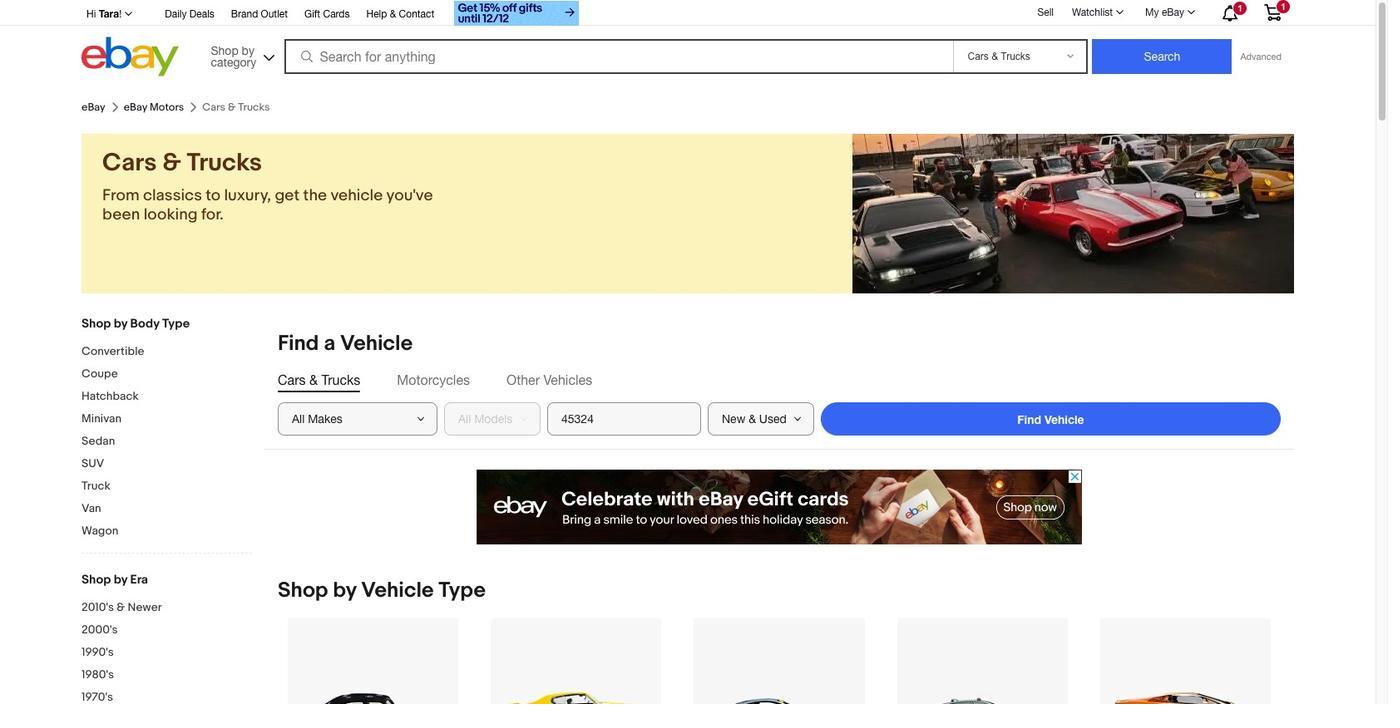 Task type: locate. For each thing, give the bounding box(es) containing it.
&
[[390, 8, 396, 20], [162, 148, 181, 178], [309, 373, 318, 388], [117, 601, 125, 615]]

looking
[[144, 205, 198, 225]]

minivan
[[82, 412, 122, 426]]

shop by era
[[82, 572, 148, 588]]

& down find a vehicle
[[309, 373, 318, 388]]

trucks inside tab list
[[322, 373, 360, 388]]

find a vehicle
[[278, 331, 413, 357]]

ebay
[[1162, 7, 1185, 18], [82, 101, 105, 114], [124, 101, 147, 114]]

you've
[[387, 186, 433, 205]]

cars inside cars & trucks from classics to luxury, get the vehicle you've been looking for.
[[102, 148, 157, 178]]

a
[[324, 331, 335, 357]]

& right 2010's
[[117, 601, 125, 615]]

era
[[130, 572, 148, 588]]

trucks up to
[[187, 148, 262, 178]]

watchlist link
[[1063, 2, 1132, 22]]

0 vertical spatial find
[[278, 331, 319, 357]]

hi tara !
[[87, 7, 122, 20]]

the
[[303, 186, 327, 205]]

1 left 1 link
[[1238, 3, 1243, 13]]

1 vertical spatial type
[[439, 578, 486, 604]]

0 horizontal spatial 1
[[1238, 3, 1243, 13]]

vehicle for shop by vehicle type
[[361, 578, 434, 604]]

help & contact
[[366, 8, 435, 20]]

none submit inside shop by category banner
[[1093, 39, 1233, 74]]

by inside main content
[[333, 578, 357, 604]]

convertible coupe hatchback minivan sedan suv truck van wagon
[[82, 344, 144, 538]]

wagon link
[[82, 524, 252, 540]]

cars for cars & trucks from classics to luxury, get the vehicle you've been looking for.
[[102, 148, 157, 178]]

0 horizontal spatial cars
[[102, 148, 157, 178]]

motorcycles
[[397, 373, 470, 388]]

ebay inside account navigation
[[1162, 7, 1185, 18]]

ebay for ebay
[[82, 101, 105, 114]]

advanced
[[1241, 52, 1282, 62]]

by inside the shop by category
[[242, 44, 254, 57]]

1980's link
[[82, 668, 252, 684]]

sell
[[1038, 6, 1054, 18]]

brand outlet
[[231, 8, 288, 20]]

suv link
[[82, 457, 252, 473]]

2000's
[[82, 623, 118, 637]]

1 horizontal spatial find
[[1018, 412, 1042, 426]]

1 horizontal spatial ebay
[[124, 101, 147, 114]]

1 horizontal spatial trucks
[[322, 373, 360, 388]]

main content containing find a vehicle
[[265, 318, 1295, 705]]

1 horizontal spatial 1
[[1281, 2, 1286, 12]]

convertible link
[[82, 344, 252, 360]]

body
[[130, 316, 159, 332]]

1 horizontal spatial type
[[439, 578, 486, 604]]

brand
[[231, 8, 258, 20]]

1 vertical spatial trucks
[[322, 373, 360, 388]]

brand outlet link
[[231, 6, 288, 24]]

1 right 1 dropdown button
[[1281, 2, 1286, 12]]

watchlist
[[1072, 7, 1113, 18]]

1 inside dropdown button
[[1238, 3, 1243, 13]]

find vehicle
[[1018, 412, 1085, 426]]

0 vertical spatial trucks
[[187, 148, 262, 178]]

0 vertical spatial type
[[162, 316, 190, 332]]

shop for shop by body type
[[82, 316, 111, 332]]

cars & trucks
[[278, 373, 360, 388]]

advanced link
[[1233, 40, 1290, 73]]

& up "classics"
[[162, 148, 181, 178]]

& for cars & trucks from classics to luxury, get the vehicle you've been looking for.
[[162, 148, 181, 178]]

tab list containing cars & trucks
[[278, 371, 1281, 389]]

0 horizontal spatial ebay
[[82, 101, 105, 114]]

shop
[[211, 44, 239, 57], [82, 316, 111, 332], [82, 572, 111, 588], [278, 578, 328, 604]]

cars & trucks from classics to luxury, get the vehicle you've been looking for.
[[102, 148, 433, 225]]

None submit
[[1093, 39, 1233, 74]]

shop inside main content
[[278, 578, 328, 604]]

newer
[[128, 601, 162, 615]]

ebay left ebay motors link on the left top of page
[[82, 101, 105, 114]]

wagon
[[82, 524, 118, 538]]

& inside account navigation
[[390, 8, 396, 20]]

type
[[162, 316, 190, 332], [439, 578, 486, 604]]

shop by category button
[[203, 37, 278, 73]]

& inside 2010's & newer 2000's 1990's 1980's
[[117, 601, 125, 615]]

vehicle
[[340, 331, 413, 357], [1045, 412, 1085, 426], [361, 578, 434, 604]]

1 horizontal spatial cars
[[278, 373, 306, 388]]

find for find vehicle
[[1018, 412, 1042, 426]]

cars
[[102, 148, 157, 178], [278, 373, 306, 388]]

trucks down find a vehicle
[[322, 373, 360, 388]]

sell link
[[1030, 6, 1062, 18]]

coupe link
[[82, 367, 252, 383]]

trucks
[[187, 148, 262, 178], [322, 373, 360, 388]]

find vehicle button
[[821, 403, 1281, 436]]

0 horizontal spatial type
[[162, 316, 190, 332]]

& inside cars & trucks from classics to luxury, get the vehicle you've been looking for.
[[162, 148, 181, 178]]

find
[[278, 331, 319, 357], [1018, 412, 1042, 426]]

1 vertical spatial find
[[1018, 412, 1042, 426]]

outlet
[[261, 8, 288, 20]]

cards
[[323, 8, 350, 20]]

1 vertical spatial cars
[[278, 373, 306, 388]]

2 horizontal spatial ebay
[[1162, 7, 1185, 18]]

hatchback link
[[82, 389, 252, 405]]

2000's link
[[82, 623, 252, 639]]

2 vertical spatial vehicle
[[361, 578, 434, 604]]

shop by body type
[[82, 316, 190, 332]]

1 link
[[1255, 0, 1292, 24]]

& for 2010's & newer 2000's 1990's 1980's
[[117, 601, 125, 615]]

type inside main content
[[439, 578, 486, 604]]

main content
[[265, 318, 1295, 705]]

ebay left motors
[[124, 101, 147, 114]]

0 horizontal spatial trucks
[[187, 148, 262, 178]]

by
[[242, 44, 254, 57], [114, 316, 127, 332], [114, 572, 127, 588], [333, 578, 357, 604]]

cars up from on the left top of the page
[[102, 148, 157, 178]]

shop for shop by category
[[211, 44, 239, 57]]

classics
[[143, 186, 202, 205]]

been
[[102, 205, 140, 225]]

vehicle for find a vehicle
[[340, 331, 413, 357]]

help & contact link
[[366, 6, 435, 24]]

2010's & newer 2000's 1990's 1980's
[[82, 601, 162, 682]]

list
[[265, 618, 1295, 705]]

cars down find a vehicle
[[278, 373, 306, 388]]

trucks inside cars & trucks from classics to luxury, get the vehicle you've been looking for.
[[187, 148, 262, 178]]

from
[[102, 186, 139, 205]]

0 horizontal spatial find
[[278, 331, 319, 357]]

cars for cars & trucks
[[278, 373, 306, 388]]

shop inside the shop by category
[[211, 44, 239, 57]]

account navigation
[[77, 0, 1295, 28]]

tab list
[[278, 371, 1281, 389]]

0 vertical spatial cars
[[102, 148, 157, 178]]

0 vertical spatial vehicle
[[340, 331, 413, 357]]

my ebay
[[1146, 7, 1185, 18]]

1 vertical spatial vehicle
[[1045, 412, 1085, 426]]

& right help
[[390, 8, 396, 20]]

ebay right my on the right
[[1162, 7, 1185, 18]]

find inside button
[[1018, 412, 1042, 426]]



Task type: vqa. For each thing, say whether or not it's contained in the screenshot.
the bottom box
no



Task type: describe. For each thing, give the bounding box(es) containing it.
to
[[206, 186, 221, 205]]

tara
[[99, 7, 119, 20]]

type for shop by body type
[[162, 316, 190, 332]]

daily deals link
[[165, 6, 214, 24]]

ebay motors
[[124, 101, 184, 114]]

minivan link
[[82, 412, 252, 428]]

by for category
[[242, 44, 254, 57]]

1 for 1 dropdown button
[[1238, 3, 1243, 13]]

by for vehicle
[[333, 578, 357, 604]]

shop for shop by era
[[82, 572, 111, 588]]

find for find a vehicle
[[278, 331, 319, 357]]

van
[[82, 502, 101, 516]]

contact
[[399, 8, 435, 20]]

ZIP Code (Required) text field
[[547, 403, 701, 436]]

get
[[275, 186, 300, 205]]

gift
[[305, 8, 320, 20]]

tab list inside main content
[[278, 371, 1281, 389]]

shop by category banner
[[77, 0, 1295, 81]]

daily deals
[[165, 8, 214, 20]]

1990's
[[82, 646, 114, 660]]

trucks for cars & trucks
[[322, 373, 360, 388]]

ebay for ebay motors
[[124, 101, 147, 114]]

van link
[[82, 502, 252, 517]]

gift cards link
[[305, 6, 350, 24]]

2010's
[[82, 601, 114, 615]]

advertisement region
[[477, 470, 1082, 545]]

convertible
[[82, 344, 144, 359]]

type for shop by vehicle type
[[439, 578, 486, 604]]

truck link
[[82, 479, 252, 495]]

my
[[1146, 7, 1159, 18]]

get an extra 15% off image
[[455, 1, 579, 26]]

other vehicles
[[507, 373, 592, 388]]

Search for anything text field
[[287, 41, 951, 72]]

motors
[[150, 101, 184, 114]]

sedan
[[82, 434, 115, 448]]

coupe
[[82, 367, 118, 381]]

other
[[507, 373, 540, 388]]

1980's
[[82, 668, 114, 682]]

for.
[[201, 205, 224, 225]]

shop for shop by vehicle type
[[278, 578, 328, 604]]

sedan link
[[82, 434, 252, 450]]

suv
[[82, 457, 104, 471]]

shop by category
[[211, 44, 256, 69]]

truck
[[82, 479, 110, 493]]

& for help & contact
[[390, 8, 396, 20]]

shop by vehicle type
[[278, 578, 486, 604]]

1 button
[[1208, 1, 1251, 24]]

hi
[[87, 8, 96, 20]]

gift cards
[[305, 8, 350, 20]]

& for cars & trucks
[[309, 373, 318, 388]]

hatchback
[[82, 389, 139, 404]]

luxury,
[[224, 186, 271, 205]]

1990's link
[[82, 646, 252, 661]]

daily
[[165, 8, 187, 20]]

category
[[211, 55, 256, 69]]

vehicle inside button
[[1045, 412, 1085, 426]]

by for body
[[114, 316, 127, 332]]

vehicles
[[544, 373, 592, 388]]

ebay link
[[82, 101, 105, 114]]

vehicle
[[331, 186, 383, 205]]

2010's & newer link
[[82, 601, 252, 616]]

my ebay link
[[1137, 2, 1203, 22]]

ebay motors link
[[124, 101, 184, 114]]

trucks for cars & trucks from classics to luxury, get the vehicle you've been looking for.
[[187, 148, 262, 178]]

!
[[119, 8, 122, 20]]

deals
[[190, 8, 214, 20]]

help
[[366, 8, 387, 20]]

by for era
[[114, 572, 127, 588]]

1 for 1 link
[[1281, 2, 1286, 12]]



